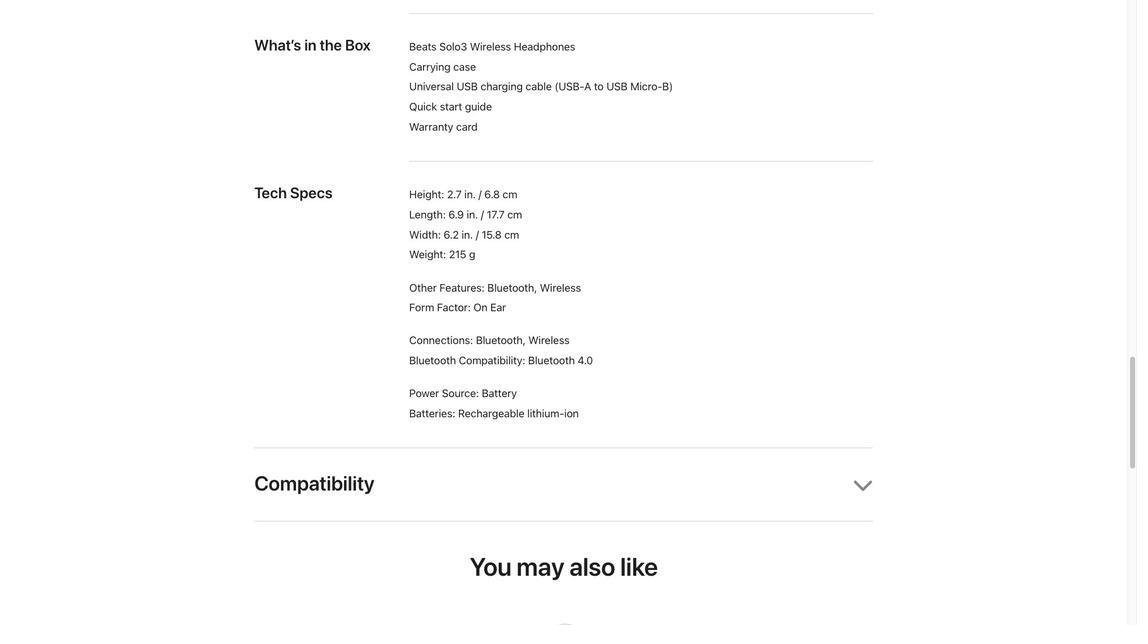 Task type: locate. For each thing, give the bounding box(es) containing it.
15.8
[[482, 228, 502, 241]]

cm for width: 6.2 in. / 15.8 cm
[[505, 228, 519, 241]]

weight:
[[409, 248, 446, 261]]

compatibility:
[[459, 355, 526, 367]]

form factor: on ear
[[409, 302, 506, 314]]

/ left 6.8
[[479, 188, 482, 201]]

beats
[[409, 40, 437, 53]]

compatibility button
[[255, 449, 874, 521]]

bluetooth, up 'bluetooth compatibility: bluetooth 4.0'
[[476, 334, 526, 347]]

features:
[[440, 281, 485, 294]]

to
[[594, 80, 604, 93]]

2 vertical spatial /
[[476, 228, 479, 241]]

/
[[479, 188, 482, 201], [481, 208, 484, 221], [476, 228, 479, 241]]

ion
[[564, 408, 579, 420]]

case
[[453, 60, 476, 73]]

0 vertical spatial wireless
[[470, 40, 511, 53]]

specs
[[290, 184, 333, 202]]

batteries: rechargeable lithium-ion
[[409, 408, 579, 420]]

1 vertical spatial bluetooth,
[[476, 334, 526, 347]]

6.2
[[444, 228, 459, 241]]

tech
[[255, 184, 287, 202]]

micro-
[[631, 80, 663, 93]]

bluetooth, up ear
[[488, 281, 537, 294]]

batteries:
[[409, 408, 456, 420]]

1 vertical spatial /
[[481, 208, 484, 221]]

in. for 6.2
[[462, 228, 473, 241]]

(usb-
[[555, 80, 584, 93]]

1 horizontal spatial usb
[[607, 80, 628, 93]]

wireless for bluetooth,
[[529, 334, 570, 347]]

0 vertical spatial /
[[479, 188, 482, 201]]

charging
[[481, 80, 523, 93]]

cm right the 15.8
[[505, 228, 519, 241]]

1 vertical spatial in.
[[467, 208, 478, 221]]

cm
[[503, 188, 518, 201], [508, 208, 522, 221], [505, 228, 519, 241]]

/ left 17.7
[[481, 208, 484, 221]]

height: 2.7 in. / 6.8 cm
[[409, 188, 518, 201]]

width: 6.2 in. / 15.8 cm
[[409, 228, 519, 241]]

in.
[[465, 188, 476, 201], [467, 208, 478, 221], [462, 228, 473, 241]]

warranty card
[[409, 121, 478, 133]]

box
[[345, 36, 371, 54]]

universal
[[409, 80, 454, 93]]

cm right 6.8
[[503, 188, 518, 201]]

usb right to
[[607, 80, 628, 93]]

b)
[[663, 80, 673, 93]]

lithium-
[[527, 408, 564, 420]]

power source: battery
[[409, 388, 517, 400]]

guide
[[465, 101, 492, 113]]

rechargeable
[[458, 408, 525, 420]]

weight: 215 g
[[409, 248, 476, 261]]

warranty
[[409, 121, 453, 133]]

2 vertical spatial in.
[[462, 228, 473, 241]]

like
[[621, 552, 658, 583]]

0 vertical spatial in.
[[465, 188, 476, 201]]

1 vertical spatial cm
[[508, 208, 522, 221]]

ear
[[490, 302, 506, 314]]

universal usb charging cable (usb-a to usb micro-b)
[[409, 80, 673, 93]]

cm right 17.7
[[508, 208, 522, 221]]

usb down the case
[[457, 80, 478, 93]]

what's
[[255, 36, 301, 54]]

0 horizontal spatial usb
[[457, 80, 478, 93]]

bluetooth,
[[488, 281, 537, 294], [476, 334, 526, 347]]

wireless
[[470, 40, 511, 53], [540, 281, 581, 294], [529, 334, 570, 347]]

2 vertical spatial cm
[[505, 228, 519, 241]]

1 usb from the left
[[457, 80, 478, 93]]

form
[[409, 302, 434, 314]]

length: 6.9 in. / 17.7 cm
[[409, 208, 522, 221]]

/ left the 15.8
[[476, 228, 479, 241]]

in. right 6.9
[[467, 208, 478, 221]]

in. right 2.7 on the top left of page
[[465, 188, 476, 201]]

usb
[[457, 80, 478, 93], [607, 80, 628, 93]]

bluetooth compatibility: bluetooth 4.0
[[409, 355, 593, 367]]

2 vertical spatial wireless
[[529, 334, 570, 347]]

also
[[570, 552, 616, 583]]

0 vertical spatial bluetooth,
[[488, 281, 537, 294]]

in. right 6.2
[[462, 228, 473, 241]]

/ for 15.8
[[476, 228, 479, 241]]

quick
[[409, 101, 437, 113]]

0 vertical spatial cm
[[503, 188, 518, 201]]



Task type: vqa. For each thing, say whether or not it's contained in the screenshot.
Bluetooth
yes



Task type: describe. For each thing, give the bounding box(es) containing it.
width:
[[409, 228, 441, 241]]

connections: bluetooth, wireless
[[409, 334, 570, 347]]

you
[[470, 552, 512, 583]]

carrying
[[409, 60, 451, 73]]

on
[[474, 302, 488, 314]]

height:
[[409, 188, 444, 201]]

in
[[305, 36, 317, 54]]

17.7
[[487, 208, 505, 221]]

you may also like
[[470, 552, 658, 583]]

quick start guide
[[409, 101, 492, 113]]

215
[[449, 248, 466, 261]]

bluetooth
[[409, 355, 456, 367]]

/ for 17.7
[[481, 208, 484, 221]]

power
[[409, 388, 439, 400]]

factor:
[[437, 302, 471, 314]]

what's in the box
[[255, 36, 371, 54]]

carrying case
[[409, 60, 476, 73]]

other features: bluetooth, wireless
[[409, 281, 581, 294]]

may
[[517, 552, 565, 583]]

beats solo3 wireless headphones
[[409, 40, 576, 53]]

6.9
[[449, 208, 464, 221]]

source:
[[442, 388, 479, 400]]

cm for height: 2.7 in. / 6.8 cm
[[503, 188, 518, 201]]

wireless for solo3
[[470, 40, 511, 53]]

cm for length: 6.9 in. / 17.7 cm
[[508, 208, 522, 221]]

in. for 2.7
[[465, 188, 476, 201]]

start
[[440, 101, 462, 113]]

2 usb from the left
[[607, 80, 628, 93]]

battery
[[482, 388, 517, 400]]

the
[[320, 36, 342, 54]]

tech specs
[[255, 184, 333, 202]]

card
[[456, 121, 478, 133]]

other
[[409, 281, 437, 294]]

length:
[[409, 208, 446, 221]]

2.7
[[447, 188, 462, 201]]

a
[[584, 80, 591, 93]]

compatibility
[[255, 472, 375, 496]]

in. for 6.9
[[467, 208, 478, 221]]

connections:
[[409, 334, 473, 347]]

cable
[[526, 80, 552, 93]]

/ for 6.8
[[479, 188, 482, 201]]

6.8
[[485, 188, 500, 201]]

g
[[469, 248, 476, 261]]

solo3
[[439, 40, 467, 53]]

1 vertical spatial wireless
[[540, 281, 581, 294]]

bluetooth 4.0
[[528, 355, 593, 367]]

headphones
[[514, 40, 576, 53]]



